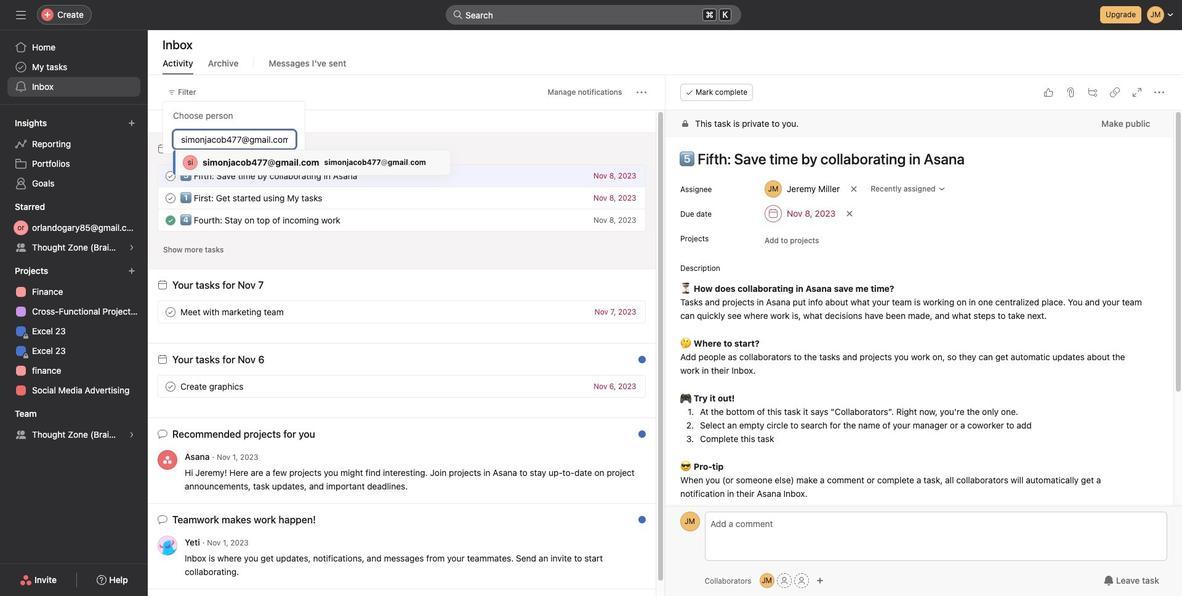 Task type: vqa. For each thing, say whether or not it's contained in the screenshot.
5️⃣ Fifth: Save Time By Collaborating In Asana DIALOG
yes



Task type: describe. For each thing, give the bounding box(es) containing it.
description document
[[667, 281, 1159, 501]]

2 mark complete checkbox from the top
[[163, 379, 178, 394]]

projects element
[[0, 260, 148, 403]]

completed image
[[163, 213, 178, 228]]

global element
[[0, 30, 148, 104]]

open user profile image
[[680, 512, 700, 532]]

Search tasks, projects, and more text field
[[446, 5, 742, 25]]

see details, thought zone (brainstorm space) image inside starred element
[[128, 244, 136, 251]]

attachments: add a file to this task, 5️⃣ fifth: save time by collaborating in asana image
[[1066, 87, 1075, 97]]

prominent image
[[453, 10, 463, 20]]

full screen image
[[1132, 87, 1142, 97]]

Task Name text field
[[672, 145, 1159, 173]]

new insights image
[[128, 119, 136, 127]]

2 mark complete image from the top
[[163, 305, 178, 319]]

your tasks for nov 7, task element
[[172, 280, 264, 291]]

clear due date image
[[846, 210, 854, 217]]

archive notification image
[[632, 518, 642, 528]]

1 mark complete image from the top
[[163, 191, 178, 205]]

1 mark complete checkbox from the top
[[163, 168, 178, 183]]

starred element
[[0, 196, 148, 260]]

your tasks for nov 8, task element
[[172, 144, 265, 155]]

your tasks for nov 6, task element
[[172, 354, 265, 365]]



Task type: locate. For each thing, give the bounding box(es) containing it.
more actions for this task image
[[1154, 87, 1164, 97]]

see details, thought zone (brainstorm space) image inside teams element
[[128, 431, 136, 439]]

1 mark complete image from the top
[[163, 168, 178, 183]]

mark complete image
[[163, 191, 178, 205], [163, 305, 178, 319]]

1 vertical spatial see details, thought zone (brainstorm space) image
[[128, 431, 136, 439]]

more actions image
[[637, 87, 646, 97]]

mark complete checkbox down the your tasks for nov 6, task element
[[163, 379, 178, 394]]

remove assignee image
[[850, 185, 858, 193]]

mark complete checkbox down your tasks for nov 7, task element
[[163, 305, 178, 319]]

mark complete image down your tasks for nov 7, task element
[[163, 305, 178, 319]]

add or remove collaborators image
[[817, 577, 824, 585]]

Mark complete checkbox
[[163, 191, 178, 205], [163, 379, 178, 394]]

see details, thought zone (brainstorm space) image
[[128, 244, 136, 251], [128, 431, 136, 439]]

mark complete image down the your tasks for nov 6, task element
[[163, 379, 178, 394]]

copy task link image
[[1110, 87, 1120, 97]]

0 likes. click to like this task image
[[1043, 87, 1053, 97]]

Completed checkbox
[[163, 213, 178, 228]]

1 vertical spatial mark complete checkbox
[[163, 305, 178, 319]]

1 mark complete checkbox from the top
[[163, 191, 178, 205]]

hide sidebar image
[[16, 10, 26, 20]]

Mark complete checkbox
[[163, 168, 178, 183], [163, 305, 178, 319]]

add subtask image
[[1088, 87, 1098, 97]]

2 mark complete image from the top
[[163, 379, 178, 394]]

add or remove collaborators image
[[760, 573, 775, 588]]

mark complete image
[[163, 168, 178, 183], [163, 379, 178, 394]]

1 see details, thought zone (brainstorm space) image from the top
[[128, 244, 136, 251]]

None field
[[446, 5, 742, 25]]

0 vertical spatial mark complete checkbox
[[163, 168, 178, 183]]

mark complete image up completed "option"
[[163, 191, 178, 205]]

1 vertical spatial mark complete image
[[163, 305, 178, 319]]

teams element
[[0, 403, 148, 447]]

mark complete checkbox up completed "option"
[[163, 191, 178, 205]]

mark complete checkbox up completed icon
[[163, 168, 178, 183]]

main content
[[666, 110, 1173, 596]]

2 mark complete checkbox from the top
[[163, 305, 178, 319]]

new project or portfolio image
[[128, 267, 136, 275]]

insights element
[[0, 112, 148, 196]]

Name or email text field
[[173, 130, 296, 149]]

2 see details, thought zone (brainstorm space) image from the top
[[128, 431, 136, 439]]

0 vertical spatial see details, thought zone (brainstorm space) image
[[128, 244, 136, 251]]

1 vertical spatial mark complete checkbox
[[163, 379, 178, 394]]

mark complete image up completed icon
[[163, 168, 178, 183]]

0 vertical spatial mark complete image
[[163, 191, 178, 205]]

1 vertical spatial mark complete image
[[163, 379, 178, 394]]

0 vertical spatial mark complete checkbox
[[163, 191, 178, 205]]

0 vertical spatial mark complete image
[[163, 168, 178, 183]]

5️⃣ fifth: save time by collaborating in asana dialog
[[666, 75, 1183, 596]]

main content inside "5️⃣ fifth: save time by collaborating in asana" "dialog"
[[666, 110, 1173, 596]]



